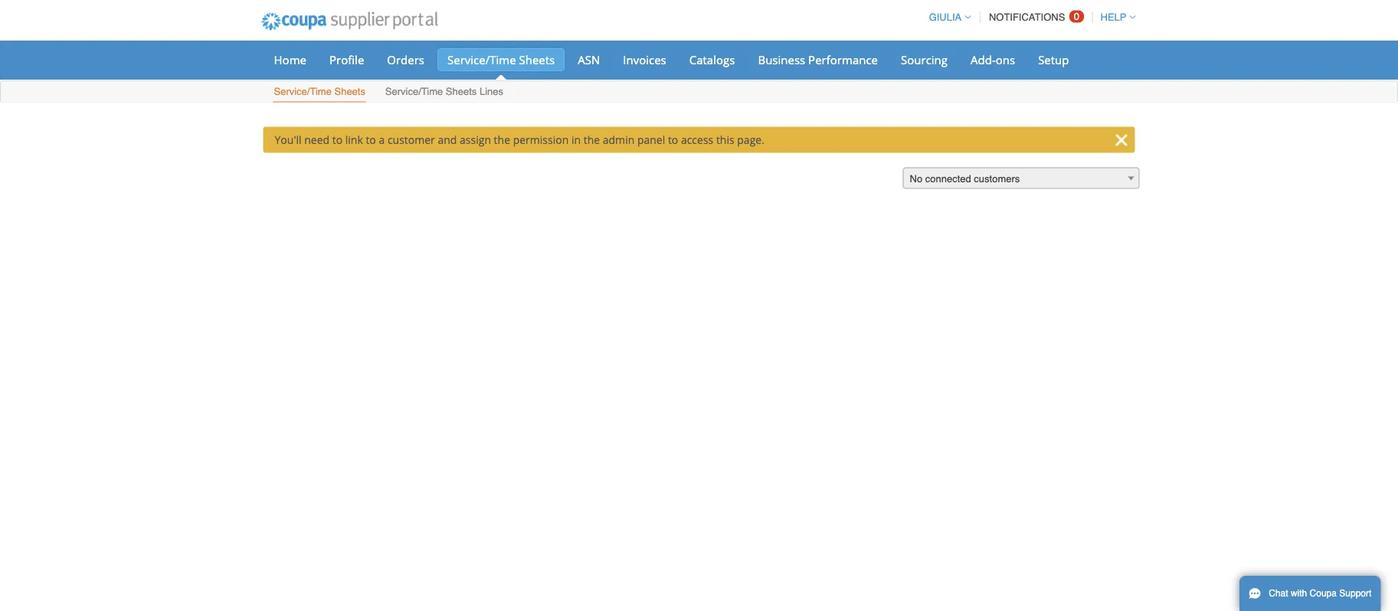 Task type: locate. For each thing, give the bounding box(es) containing it.
connected
[[925, 173, 971, 185]]

1 horizontal spatial sheets
[[446, 86, 477, 97]]

service/time sheets up 'lines'
[[447, 52, 555, 67]]

service/time
[[447, 52, 516, 67], [274, 86, 332, 97], [385, 86, 443, 97]]

0 horizontal spatial service/time sheets link
[[273, 82, 366, 102]]

sheets left asn at the top left of the page
[[519, 52, 555, 67]]

service/time sheets link up 'lines'
[[437, 48, 565, 71]]

add-ons link
[[961, 48, 1025, 71]]

service/time sheets down profile "link" at the left top of page
[[274, 86, 365, 97]]

no
[[910, 173, 922, 185]]

1 horizontal spatial service/time sheets
[[447, 52, 555, 67]]

coupa
[[1310, 588, 1337, 599]]

a
[[379, 133, 385, 147]]

orders
[[387, 52, 424, 67]]

home
[[274, 52, 306, 67]]

0 vertical spatial service/time sheets
[[447, 52, 555, 67]]

to left a
[[366, 133, 376, 147]]

service/time sheets link down profile "link" at the left top of page
[[273, 82, 366, 102]]

add-ons
[[971, 52, 1015, 67]]

setup link
[[1028, 48, 1079, 71]]

to left link
[[332, 133, 343, 147]]

business performance
[[758, 52, 878, 67]]

0 vertical spatial service/time sheets link
[[437, 48, 565, 71]]

need
[[304, 133, 329, 147]]

business
[[758, 52, 805, 67]]

the
[[494, 133, 510, 147], [584, 133, 600, 147]]

assign
[[460, 133, 491, 147]]

service/time sheets
[[447, 52, 555, 67], [274, 86, 365, 97]]

home link
[[264, 48, 316, 71]]

No connected customers field
[[903, 167, 1140, 190]]

1 vertical spatial service/time sheets
[[274, 86, 365, 97]]

page.
[[737, 133, 764, 147]]

2 the from the left
[[584, 133, 600, 147]]

1 horizontal spatial to
[[366, 133, 376, 147]]

sheets down profile "link" at the left top of page
[[334, 86, 365, 97]]

help
[[1101, 11, 1127, 23]]

customer
[[388, 133, 435, 147]]

panel
[[637, 133, 665, 147]]

navigation
[[922, 2, 1136, 32]]

0 horizontal spatial service/time
[[274, 86, 332, 97]]

to right 'panel'
[[668, 133, 678, 147]]

giulia link
[[922, 11, 971, 23]]

service/time down orders link
[[385, 86, 443, 97]]

the right in
[[584, 133, 600, 147]]

to
[[332, 133, 343, 147], [366, 133, 376, 147], [668, 133, 678, 147]]

1 horizontal spatial service/time sheets link
[[437, 48, 565, 71]]

you'll need to link to a customer and assign the permission in the admin panel to access this page.
[[275, 133, 764, 147]]

0 horizontal spatial the
[[494, 133, 510, 147]]

service/time up 'lines'
[[447, 52, 516, 67]]

2 horizontal spatial to
[[668, 133, 678, 147]]

sheets left 'lines'
[[446, 86, 477, 97]]

and
[[438, 133, 457, 147]]

2 horizontal spatial sheets
[[519, 52, 555, 67]]

0 horizontal spatial to
[[332, 133, 343, 147]]

2 horizontal spatial service/time
[[447, 52, 516, 67]]

0 horizontal spatial service/time sheets
[[274, 86, 365, 97]]

catalogs
[[689, 52, 735, 67]]

0 horizontal spatial sheets
[[334, 86, 365, 97]]

catalogs link
[[679, 48, 745, 71]]

with
[[1291, 588, 1307, 599]]

the right assign
[[494, 133, 510, 147]]

1 vertical spatial service/time sheets link
[[273, 82, 366, 102]]

customers
[[974, 173, 1020, 185]]

no connected customers
[[910, 173, 1020, 185]]

1 to from the left
[[332, 133, 343, 147]]

1 horizontal spatial the
[[584, 133, 600, 147]]

sheets
[[519, 52, 555, 67], [334, 86, 365, 97], [446, 86, 477, 97]]

in
[[571, 133, 581, 147]]

service/time down home link
[[274, 86, 332, 97]]

service/time sheets link
[[437, 48, 565, 71], [273, 82, 366, 102]]



Task type: vqa. For each thing, say whether or not it's contained in the screenshot.
'T&' image on the top left of the page
no



Task type: describe. For each thing, give the bounding box(es) containing it.
profile
[[329, 52, 364, 67]]

access
[[681, 133, 713, 147]]

3 to from the left
[[668, 133, 678, 147]]

sourcing link
[[891, 48, 958, 71]]

support
[[1339, 588, 1372, 599]]

lines
[[480, 86, 503, 97]]

asn link
[[568, 48, 610, 71]]

service/time sheets lines
[[385, 86, 503, 97]]

this
[[716, 133, 734, 147]]

No connected customers text field
[[904, 168, 1139, 190]]

giulia
[[929, 11, 962, 23]]

notifications
[[989, 11, 1065, 23]]

service/time sheets lines link
[[384, 82, 504, 102]]

orders link
[[377, 48, 434, 71]]

admin
[[603, 133, 635, 147]]

navigation containing notifications 0
[[922, 2, 1136, 32]]

asn
[[578, 52, 600, 67]]

0
[[1074, 11, 1079, 22]]

coupa supplier portal image
[[251, 2, 448, 41]]

chat with coupa support
[[1269, 588, 1372, 599]]

notifications 0
[[989, 11, 1079, 23]]

invoices link
[[613, 48, 676, 71]]

business performance link
[[748, 48, 888, 71]]

profile link
[[319, 48, 374, 71]]

chat with coupa support button
[[1240, 576, 1381, 611]]

1 the from the left
[[494, 133, 510, 147]]

add-
[[971, 52, 996, 67]]

setup
[[1038, 52, 1069, 67]]

2 to from the left
[[366, 133, 376, 147]]

you'll
[[275, 133, 302, 147]]

chat
[[1269, 588, 1288, 599]]

link
[[345, 133, 363, 147]]

invoices
[[623, 52, 666, 67]]

performance
[[808, 52, 878, 67]]

1 horizontal spatial service/time
[[385, 86, 443, 97]]

permission
[[513, 133, 569, 147]]

help link
[[1094, 11, 1136, 23]]

ons
[[996, 52, 1015, 67]]

sourcing
[[901, 52, 948, 67]]



